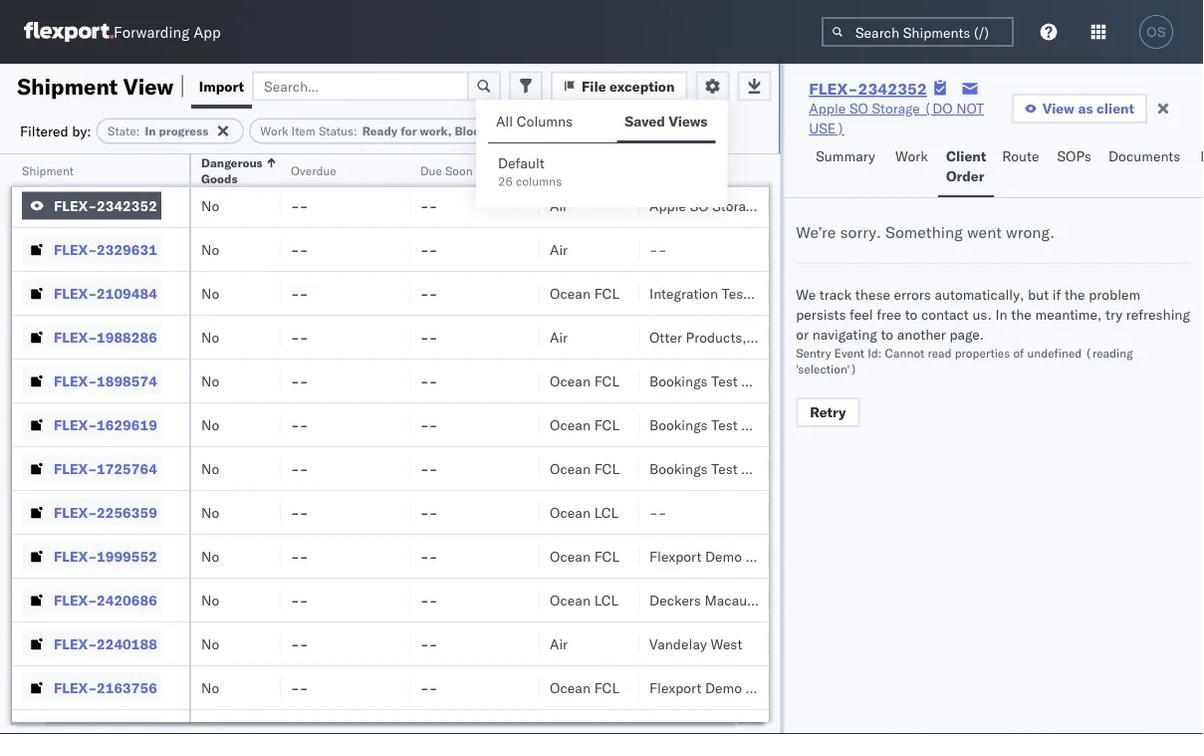 Task type: describe. For each thing, give the bounding box(es) containing it.
flex- for flex-2310566 button at the left top
[[54, 153, 97, 170]]

ocean fcl for flex-1725764
[[550, 460, 620, 477]]

flex- for 'flex-2163756' button
[[54, 679, 97, 697]]

flexport for flex-1999552
[[650, 548, 702, 565]]

dangerous
[[201, 155, 263, 170]]

filtered
[[20, 122, 68, 140]]

shipper for flex-1999552
[[746, 548, 795, 565]]

fcl for flex-2109484
[[595, 285, 620, 302]]

undefined
[[1028, 345, 1083, 360]]

flex-2342352 link
[[809, 79, 928, 99]]

consignee for flex-1629619
[[742, 416, 809, 433]]

work item status : ready for work, blocked, in progress
[[260, 124, 571, 139]]

products,
[[686, 328, 747, 346]]

1999552
[[97, 548, 157, 565]]

dangerous goods button
[[191, 150, 277, 186]]

1 : from the left
[[136, 124, 140, 139]]

no for flex-2329631
[[201, 241, 219, 258]]

forwarding app
[[114, 22, 221, 41]]

shipment for shipment
[[22, 163, 74, 178]]

columns
[[516, 174, 562, 189]]

views
[[669, 113, 708, 130]]

no for flex-1629619
[[201, 416, 219, 433]]

properties
[[955, 345, 1011, 360]]

sops button
[[1050, 139, 1101, 197]]

work button
[[888, 139, 939, 197]]

fcl for flex-1999552
[[595, 548, 620, 565]]

view as client
[[1043, 100, 1135, 117]]

order
[[947, 167, 985, 185]]

dangerous goods
[[201, 155, 263, 186]]

meantime,
[[1036, 306, 1102, 323]]

1 vertical spatial use)
[[829, 197, 864, 214]]

1988286
[[97, 328, 157, 346]]

due
[[421, 163, 442, 178]]

shipment button
[[12, 158, 169, 178]]

2 progress from the left
[[522, 124, 571, 139]]

another
[[898, 326, 947, 343]]

we
[[796, 286, 816, 303]]

documents button
[[1101, 139, 1193, 197]]

no for flex-1898574
[[201, 372, 219, 390]]

feel
[[850, 306, 874, 323]]

ocean for 1898574
[[550, 372, 591, 390]]

item
[[292, 124, 316, 139]]

free
[[877, 306, 902, 323]]

no for flex-1988286
[[201, 328, 219, 346]]

'selection')
[[796, 361, 858, 376]]

os
[[1147, 24, 1167, 39]]

ocean fcl for flex-1898574
[[550, 372, 620, 390]]

read
[[928, 345, 952, 360]]

flex-1999552 button
[[22, 543, 161, 571]]

2240188
[[97, 635, 157, 653]]

fcl for flex-1725764
[[595, 460, 620, 477]]

2329631
[[97, 241, 157, 258]]

flex- for flex-2240188 button at the left
[[54, 635, 97, 653]]

flex- for the flex-1898574 button
[[54, 372, 97, 390]]

vandelay west
[[650, 635, 743, 653]]

ocean fcl for flex-2109484
[[550, 285, 620, 302]]

sops
[[1058, 147, 1092, 165]]

test for 1629619
[[712, 416, 738, 433]]

cannot
[[885, 345, 925, 360]]

no for flex-2256359
[[201, 504, 219, 521]]

flexport for flex-2163756
[[650, 679, 702, 697]]

flex-2163756
[[54, 679, 157, 697]]

flex-2342352 inside button
[[54, 197, 157, 214]]

forwarding app link
[[24, 22, 221, 42]]

Search... text field
[[252, 71, 469, 101]]

0 horizontal spatial so
[[690, 197, 709, 214]]

os button
[[1134, 9, 1180, 55]]

deckers
[[650, 591, 701, 609]]

overdue
[[291, 163, 337, 178]]

ocean for 2256359
[[550, 504, 591, 521]]

shipment view
[[17, 72, 174, 100]]

ocean for 1999552
[[550, 548, 591, 565]]

retry button
[[796, 398, 861, 428]]

limited(test)
[[751, 591, 840, 609]]

macau
[[705, 591, 748, 609]]

errors
[[894, 286, 932, 303]]

flex-1629619 button
[[22, 411, 161, 439]]

blocked,
[[455, 124, 505, 139]]

default 26 columns
[[498, 154, 562, 189]]

consignee for flex-1725764
[[742, 460, 809, 477]]

view as client button
[[1012, 94, 1148, 124]]

6 resize handle column header from the left
[[745, 154, 769, 734]]

flexport. image
[[24, 22, 114, 42]]

consignee for flex-1898574
[[742, 372, 809, 390]]

shipper for flex-2163756
[[746, 679, 795, 697]]

apple inside apple so storage (do not use)
[[809, 100, 846, 117]]

0 horizontal spatial view
[[123, 72, 174, 100]]

work for work item status : ready for work, blocked, in progress
[[260, 124, 288, 139]]

bookings for flex-1725764
[[650, 460, 708, 477]]

summary button
[[808, 139, 888, 197]]

test for 1898574
[[712, 372, 738, 390]]

1 vertical spatial storage
[[713, 197, 761, 214]]

fcl for flex-1898574
[[595, 372, 620, 390]]

something
[[886, 222, 963, 242]]

flex-2240188
[[54, 635, 157, 653]]

all columns button
[[488, 104, 585, 143]]

flex- for "flex-2420686" button
[[54, 591, 97, 609]]

flex- up the summary
[[809, 79, 858, 99]]

1898574
[[97, 372, 157, 390]]

test for 1725764
[[712, 460, 738, 477]]

1 resize handle column header from the left
[[165, 154, 189, 734]]

file
[[582, 77, 606, 95]]

import
[[199, 77, 244, 95]]

1 horizontal spatial in
[[508, 124, 519, 139]]

ocean fcl for flex-2163756
[[550, 679, 620, 697]]

flex-2256359 button
[[22, 499, 161, 527]]

but
[[1028, 286, 1049, 303]]

1629619
[[97, 416, 157, 433]]

co. for flex-1999552
[[799, 548, 818, 565]]

forwarding
[[114, 22, 190, 41]]

by:
[[72, 122, 91, 140]]

0 vertical spatial apple so storage (do not use)
[[809, 100, 985, 137]]

ocean for 2163756
[[550, 679, 591, 697]]

sorry.
[[841, 222, 882, 242]]

demo for 2163756
[[706, 679, 742, 697]]

filtered by:
[[20, 122, 91, 140]]

fcl for flex-1629619
[[595, 416, 620, 433]]

state : in progress
[[108, 124, 209, 139]]

view inside view as client "button"
[[1043, 100, 1075, 117]]

flex-1629619
[[54, 416, 157, 433]]

retry
[[810, 404, 847, 421]]

flex-2310566 button
[[22, 148, 161, 176]]

no for flex-2420686
[[201, 591, 219, 609]]

client
[[1097, 100, 1135, 117]]

bookings test consignee for flex-1629619
[[650, 416, 809, 433]]

flex-2240188 button
[[22, 630, 161, 658]]

deckers macau limited(test)
[[650, 591, 840, 609]]

exception
[[610, 77, 675, 95]]

otter
[[650, 328, 683, 346]]

ocean for 1629619
[[550, 416, 591, 433]]



Task type: locate. For each thing, give the bounding box(es) containing it.
(do
[[924, 100, 953, 117], [765, 197, 794, 214]]

wrong.
[[1007, 222, 1055, 242]]

soon
[[445, 163, 473, 178]]

work inside button
[[896, 147, 929, 165]]

2 air from the top
[[550, 241, 568, 258]]

1 ocean from the top
[[550, 285, 591, 302]]

2 ocean fcl from the top
[[550, 372, 620, 390]]

not up we're
[[797, 197, 825, 214]]

to down the errors
[[906, 306, 918, 323]]

0 horizontal spatial in
[[145, 124, 156, 139]]

1 bookings from the top
[[650, 372, 708, 390]]

ocean lcl
[[550, 504, 619, 521], [550, 591, 619, 609]]

0 vertical spatial flexport demo shipper co.
[[650, 548, 818, 565]]

0 vertical spatial flex-2342352
[[809, 79, 928, 99]]

3 consignee from the top
[[742, 460, 809, 477]]

route
[[1003, 147, 1040, 165]]

shipment for shipment view
[[17, 72, 118, 100]]

all columns
[[496, 113, 573, 130]]

6 fcl from the top
[[595, 679, 620, 697]]

we track these errors automatically, but if the problem persists feel free to contact us. in the meantime, try refreshing or navigating to another page.
[[796, 286, 1191, 343]]

flex-2342352
[[809, 79, 928, 99], [54, 197, 157, 214]]

flex- inside button
[[54, 197, 97, 214]]

3 no from the top
[[201, 241, 219, 258]]

1 vertical spatial shipment
[[22, 163, 74, 178]]

flex-1725764 button
[[22, 455, 161, 483]]

llc
[[751, 328, 775, 346]]

bookings for flex-1898574
[[650, 372, 708, 390]]

12 no from the top
[[201, 635, 219, 653]]

1 horizontal spatial flex-2342352
[[809, 79, 928, 99]]

flexport demo shipper co. up macau
[[650, 548, 818, 565]]

1725764
[[97, 460, 157, 477]]

0 vertical spatial ocean lcl
[[550, 504, 619, 521]]

4 no from the top
[[201, 285, 219, 302]]

1 vertical spatial ocean lcl
[[550, 591, 619, 609]]

flex-2342352 down shipment button
[[54, 197, 157, 214]]

2 test from the top
[[712, 416, 738, 433]]

otter products, llc
[[650, 328, 775, 346]]

0 vertical spatial flexport
[[650, 548, 702, 565]]

flexport demo shipper co. for flex-2163756
[[650, 679, 818, 697]]

(do inside apple so storage (do not use)
[[924, 100, 953, 117]]

0 vertical spatial so
[[850, 100, 869, 117]]

0 horizontal spatial (do
[[765, 197, 794, 214]]

0 vertical spatial shipper
[[746, 548, 795, 565]]

shipper
[[746, 548, 795, 565], [746, 679, 795, 697]]

2 : from the left
[[354, 124, 357, 139]]

3 bookings from the top
[[650, 460, 708, 477]]

1 no from the top
[[201, 153, 219, 170]]

4 resize handle column header from the left
[[516, 154, 540, 734]]

0 vertical spatial 2342352
[[858, 79, 928, 99]]

1 vertical spatial lcl
[[595, 591, 619, 609]]

to down free at the right
[[881, 326, 894, 343]]

air for apple
[[550, 197, 568, 214]]

flex- for flex-1999552 button at the left bottom of the page
[[54, 548, 97, 565]]

1 horizontal spatial storage
[[872, 100, 921, 117]]

ocean for 2109484
[[550, 285, 591, 302]]

1 vertical spatial (do
[[765, 197, 794, 214]]

0 vertical spatial apple
[[809, 100, 846, 117]]

the down the but
[[1012, 306, 1032, 323]]

2342352 up 2329631
[[97, 197, 157, 214]]

1 progress from the left
[[159, 124, 209, 139]]

all
[[496, 113, 513, 130]]

persists
[[796, 306, 847, 323]]

2 flexport from the top
[[650, 679, 702, 697]]

sentry
[[796, 345, 832, 360]]

0 vertical spatial work
[[260, 124, 288, 139]]

flexport up deckers
[[650, 548, 702, 565]]

for
[[401, 124, 417, 139]]

1 demo from the top
[[706, 548, 742, 565]]

flexport down vandelay
[[650, 679, 702, 697]]

flex-2109484
[[54, 285, 157, 302]]

1 vertical spatial co.
[[799, 679, 818, 697]]

so down views
[[690, 197, 709, 214]]

3 test from the top
[[712, 460, 738, 477]]

co. up limited(test)
[[799, 548, 818, 565]]

ocean lcl for deckers
[[550, 591, 619, 609]]

1 air from the top
[[550, 197, 568, 214]]

consignee left 'retry'
[[742, 416, 809, 433]]

co. down limited(test)
[[799, 679, 818, 697]]

1 horizontal spatial the
[[1065, 286, 1086, 303]]

8 ocean from the top
[[550, 679, 591, 697]]

no for flex-1725764
[[201, 460, 219, 477]]

2 vertical spatial test
[[712, 460, 738, 477]]

1 vertical spatial 2342352
[[97, 197, 157, 214]]

4 air from the top
[[550, 635, 568, 653]]

3 resize handle column header from the left
[[387, 154, 411, 734]]

co. for flex-2163756
[[799, 679, 818, 697]]

1 flexport from the top
[[650, 548, 702, 565]]

1 horizontal spatial apple
[[809, 100, 846, 117]]

2 co. from the top
[[799, 679, 818, 697]]

3 ocean fcl from the top
[[550, 416, 620, 433]]

flex- for flex-2256359 button
[[54, 504, 97, 521]]

3 ocean from the top
[[550, 416, 591, 433]]

0 vertical spatial the
[[1065, 286, 1086, 303]]

1 vertical spatial flex-2342352
[[54, 197, 157, 214]]

flex- down flex-2240188 button at the left
[[54, 679, 97, 697]]

1 bookings test consignee from the top
[[650, 372, 809, 390]]

0 vertical spatial bookings
[[650, 372, 708, 390]]

1 horizontal spatial work
[[896, 147, 929, 165]]

flex- down flex-2256359 button
[[54, 548, 97, 565]]

vandelay
[[650, 635, 707, 653]]

4 fcl from the top
[[595, 460, 620, 477]]

11 no from the top
[[201, 591, 219, 609]]

apple so storage (do not use) up we're
[[650, 197, 864, 214]]

air for vandelay
[[550, 635, 568, 653]]

2 vertical spatial bookings test consignee
[[650, 460, 809, 477]]

2 ocean lcl from the top
[[550, 591, 619, 609]]

flex-1898574
[[54, 372, 157, 390]]

1 vertical spatial apple so storage (do not use)
[[650, 197, 864, 214]]

3 bookings test consignee from the top
[[650, 460, 809, 477]]

use) up the sorry.
[[829, 197, 864, 214]]

page.
[[950, 326, 985, 343]]

2 horizontal spatial in
[[996, 306, 1008, 323]]

fcl for flex-2163756
[[595, 679, 620, 697]]

ocean fcl for flex-1629619
[[550, 416, 620, 433]]

the right if
[[1065, 286, 1086, 303]]

1 horizontal spatial so
[[850, 100, 869, 117]]

0 horizontal spatial to
[[881, 326, 894, 343]]

5 ocean fcl from the top
[[550, 548, 620, 565]]

flex- for flex-1725764 button
[[54, 460, 97, 477]]

lcl for deckers
[[595, 591, 619, 609]]

bookings
[[650, 372, 708, 390], [650, 416, 708, 433], [650, 460, 708, 477]]

no for flex-2109484
[[201, 285, 219, 302]]

air for -
[[550, 241, 568, 258]]

shipment
[[17, 72, 118, 100], [22, 163, 74, 178]]

1 vertical spatial consignee
[[742, 416, 809, 433]]

1 vertical spatial bookings
[[650, 416, 708, 433]]

4 ocean fcl from the top
[[550, 460, 620, 477]]

1 horizontal spatial view
[[1043, 100, 1075, 117]]

us.
[[973, 306, 992, 323]]

view up state : in progress
[[123, 72, 174, 100]]

route button
[[995, 139, 1050, 197]]

event
[[835, 345, 865, 360]]

progress
[[159, 124, 209, 139], [522, 124, 571, 139]]

5 ocean from the top
[[550, 504, 591, 521]]

1 vertical spatial apple
[[650, 197, 687, 214]]

(do up client
[[924, 100, 953, 117]]

flex- for flex-2342352 button
[[54, 197, 97, 214]]

0 horizontal spatial :
[[136, 124, 140, 139]]

demo down west
[[706, 679, 742, 697]]

co.
[[799, 548, 818, 565], [799, 679, 818, 697]]

0 vertical spatial (do
[[924, 100, 953, 117]]

mode
[[550, 163, 581, 178]]

or
[[796, 326, 809, 343]]

ready
[[362, 124, 398, 139]]

2 no from the top
[[201, 197, 219, 214]]

0 horizontal spatial the
[[1012, 306, 1032, 323]]

flex-
[[809, 79, 858, 99], [54, 153, 97, 170], [54, 197, 97, 214], [54, 241, 97, 258], [54, 285, 97, 302], [54, 328, 97, 346], [54, 372, 97, 390], [54, 416, 97, 433], [54, 460, 97, 477], [54, 504, 97, 521], [54, 548, 97, 565], [54, 591, 97, 609], [54, 635, 97, 653], [54, 679, 97, 697]]

flexport demo shipper co. down west
[[650, 679, 818, 697]]

Search Shipments (/) text field
[[822, 17, 1014, 47]]

2420686
[[97, 591, 157, 609]]

shipper up limited(test)
[[746, 548, 795, 565]]

no for flex-2310566
[[201, 153, 219, 170]]

we're sorry. something went wrong.
[[796, 222, 1055, 242]]

1 co. from the top
[[799, 548, 818, 565]]

0 vertical spatial co.
[[799, 548, 818, 565]]

mode button
[[540, 158, 620, 178]]

1 flexport demo shipper co. from the top
[[650, 548, 818, 565]]

0 horizontal spatial not
[[797, 197, 825, 214]]

13 no from the top
[[201, 679, 219, 697]]

cannot read properties of undefined (reading 'selection')
[[796, 345, 1134, 376]]

7 ocean from the top
[[550, 591, 591, 609]]

in right state
[[145, 124, 156, 139]]

refreshing
[[1127, 306, 1191, 323]]

0 vertical spatial storage
[[872, 100, 921, 117]]

bookings for flex-1629619
[[650, 416, 708, 433]]

flex-2329631 button
[[22, 236, 161, 264]]

flex- for the flex-1629619 button
[[54, 416, 97, 433]]

no for flex-1999552
[[201, 548, 219, 565]]

columns
[[517, 113, 573, 130]]

5 fcl from the top
[[595, 548, 620, 565]]

2 flexport demo shipper co. from the top
[[650, 679, 818, 697]]

automatically,
[[935, 286, 1025, 303]]

1 test from the top
[[712, 372, 738, 390]]

(do left the summary button
[[765, 197, 794, 214]]

1 lcl from the top
[[595, 504, 619, 521]]

bookings test consignee
[[650, 372, 809, 390], [650, 416, 809, 433], [650, 460, 809, 477]]

4 ocean from the top
[[550, 460, 591, 477]]

1 horizontal spatial to
[[906, 306, 918, 323]]

flex- down the flex-1898574 button
[[54, 416, 97, 433]]

5 resize handle column header from the left
[[616, 154, 640, 734]]

1 horizontal spatial 2342352
[[858, 79, 928, 99]]

went
[[968, 222, 1002, 242]]

flex- down shipment button
[[54, 197, 97, 214]]

work,
[[420, 124, 452, 139]]

0 vertical spatial shipment
[[17, 72, 118, 100]]

2 bookings test consignee from the top
[[650, 416, 809, 433]]

problem
[[1089, 286, 1141, 303]]

flex- down flex-2109484 button
[[54, 328, 97, 346]]

flex- down flex-1988286 button
[[54, 372, 97, 390]]

work for work
[[896, 147, 929, 165]]

0 vertical spatial use)
[[809, 120, 845, 137]]

shipment up filtered by:
[[17, 72, 118, 100]]

2342352
[[858, 79, 928, 99], [97, 197, 157, 214]]

flex-2342352 up the summary
[[809, 79, 928, 99]]

2 consignee from the top
[[742, 416, 809, 433]]

2 fcl from the top
[[595, 372, 620, 390]]

0 vertical spatial test
[[712, 372, 738, 390]]

progress up dangerous
[[159, 124, 209, 139]]

1 ocean lcl from the top
[[550, 504, 619, 521]]

2 resize handle column header from the left
[[257, 154, 281, 734]]

1 vertical spatial to
[[881, 326, 894, 343]]

0 vertical spatial lcl
[[595, 504, 619, 521]]

0 horizontal spatial apple
[[650, 197, 687, 214]]

1 horizontal spatial :
[[354, 124, 357, 139]]

2342352 down search shipments (/) text field
[[858, 79, 928, 99]]

flex- for flex-2109484 button
[[54, 285, 97, 302]]

2 lcl from the top
[[595, 591, 619, 609]]

client order
[[947, 147, 987, 185]]

documents
[[1109, 147, 1181, 165]]

progress up default
[[522, 124, 571, 139]]

10 no from the top
[[201, 548, 219, 565]]

2 demo from the top
[[706, 679, 742, 697]]

app
[[193, 22, 221, 41]]

1 vertical spatial test
[[712, 416, 738, 433]]

0 vertical spatial bookings test consignee
[[650, 372, 809, 390]]

2256359
[[97, 504, 157, 521]]

use) inside apple so storage (do not use)
[[809, 120, 845, 137]]

apple so storage (do not use) down flex-2342352 link
[[809, 100, 985, 137]]

1 vertical spatial shipper
[[746, 679, 795, 697]]

3 fcl from the top
[[595, 416, 620, 433]]

8 no from the top
[[201, 460, 219, 477]]

: left ready
[[354, 124, 357, 139]]

2 vertical spatial bookings
[[650, 460, 708, 477]]

apple down flex-2342352 link
[[809, 100, 846, 117]]

work left "item"
[[260, 124, 288, 139]]

goods
[[201, 171, 238, 186]]

2163756
[[97, 679, 157, 697]]

as
[[1079, 100, 1094, 117]]

file exception
[[582, 77, 675, 95]]

flex-2256359
[[54, 504, 157, 521]]

0 horizontal spatial progress
[[159, 124, 209, 139]]

no for flex-2163756
[[201, 679, 219, 697]]

2109484
[[97, 285, 157, 302]]

of
[[1014, 345, 1025, 360]]

1 vertical spatial demo
[[706, 679, 742, 697]]

flex- down flex-2329631 button
[[54, 285, 97, 302]]

6 no from the top
[[201, 372, 219, 390]]

flex- down "flex-2420686" button
[[54, 635, 97, 653]]

in inside "we track these errors automatically, but if the problem persists feel free to contact us. in the meantime, try refreshing or navigating to another page."
[[996, 306, 1008, 323]]

navigating
[[813, 326, 878, 343]]

0 horizontal spatial flex-2342352
[[54, 197, 157, 214]]

ocean for 2420686
[[550, 591, 591, 609]]

apple down "saved views" button
[[650, 197, 687, 214]]

apple so storage (do not use)
[[809, 100, 985, 137], [650, 197, 864, 214]]

view left as
[[1043, 100, 1075, 117]]

shipper down limited(test)
[[746, 679, 795, 697]]

flex- down flex-1725764 button
[[54, 504, 97, 521]]

1 vertical spatial the
[[1012, 306, 1032, 323]]

bookings test consignee for flex-1725764
[[650, 460, 809, 477]]

ocean for 1725764
[[550, 460, 591, 477]]

0 horizontal spatial work
[[260, 124, 288, 139]]

flex- down flex-1999552 button at the left bottom of the page
[[54, 591, 97, 609]]

1 horizontal spatial progress
[[522, 124, 571, 139]]

1 shipper from the top
[[746, 548, 795, 565]]

the
[[1065, 286, 1086, 303], [1012, 306, 1032, 323]]

flex- down by: on the top left of the page
[[54, 153, 97, 170]]

1 vertical spatial flexport
[[650, 679, 702, 697]]

lcl for -
[[595, 504, 619, 521]]

in up default
[[508, 124, 519, 139]]

9 no from the top
[[201, 504, 219, 521]]

1 vertical spatial not
[[797, 197, 825, 214]]

2 bookings from the top
[[650, 416, 708, 433]]

flex-2329631
[[54, 241, 157, 258]]

1 consignee from the top
[[742, 372, 809, 390]]

use) up the summary
[[809, 120, 845, 137]]

status
[[319, 124, 354, 139]]

so down flex-2342352 link
[[850, 100, 869, 117]]

0 vertical spatial consignee
[[742, 372, 809, 390]]

2 ocean from the top
[[550, 372, 591, 390]]

apple
[[809, 100, 846, 117], [650, 197, 687, 214]]

flexport demo shipper co.
[[650, 548, 818, 565], [650, 679, 818, 697]]

in right the us.
[[996, 306, 1008, 323]]

0 vertical spatial demo
[[706, 548, 742, 565]]

(reading
[[1086, 345, 1134, 360]]

0 vertical spatial to
[[906, 306, 918, 323]]

flex- for flex-2329631 button
[[54, 241, 97, 258]]

ocean lcl for -
[[550, 504, 619, 521]]

flexport demo shipper co. for flex-1999552
[[650, 548, 818, 565]]

1 vertical spatial work
[[896, 147, 929, 165]]

flex-2420686
[[54, 591, 157, 609]]

work down apple so storage (do not use) link
[[896, 147, 929, 165]]

1 horizontal spatial not
[[957, 100, 985, 117]]

not up client
[[957, 100, 985, 117]]

flex-2109484 button
[[22, 280, 161, 307]]

so inside apple so storage (do not use)
[[850, 100, 869, 117]]

try
[[1106, 306, 1123, 323]]

5 no from the top
[[201, 328, 219, 346]]

storage
[[872, 100, 921, 117], [713, 197, 761, 214]]

we're
[[796, 222, 836, 242]]

ocean fcl for flex-1999552
[[550, 548, 620, 565]]

air for otter
[[550, 328, 568, 346]]

1 ocean fcl from the top
[[550, 285, 620, 302]]

lcl
[[595, 504, 619, 521], [595, 591, 619, 609]]

no for flex-2240188
[[201, 635, 219, 653]]

no for flex-2342352
[[201, 197, 219, 214]]

2 shipper from the top
[[746, 679, 795, 697]]

3 air from the top
[[550, 328, 568, 346]]

7 no from the top
[[201, 416, 219, 433]]

0 horizontal spatial storage
[[713, 197, 761, 214]]

0 horizontal spatial 2342352
[[97, 197, 157, 214]]

: up the 2310566
[[136, 124, 140, 139]]

1 vertical spatial flexport demo shipper co.
[[650, 679, 818, 697]]

shipment inside shipment button
[[22, 163, 74, 178]]

2 vertical spatial consignee
[[742, 460, 809, 477]]

6 ocean fcl from the top
[[550, 679, 620, 697]]

6 ocean from the top
[[550, 548, 591, 565]]

work
[[260, 124, 288, 139], [896, 147, 929, 165]]

0 vertical spatial not
[[957, 100, 985, 117]]

consignee down llc
[[742, 372, 809, 390]]

1 horizontal spatial (do
[[924, 100, 953, 117]]

shipment down filtered
[[22, 163, 74, 178]]

flex-2163756 button
[[22, 674, 161, 702]]

file exception button
[[551, 71, 688, 101], [551, 71, 688, 101]]

flex-2310566
[[54, 153, 157, 170]]

1 vertical spatial so
[[690, 197, 709, 214]]

flexport
[[650, 548, 702, 565], [650, 679, 702, 697]]

1 vertical spatial bookings test consignee
[[650, 416, 809, 433]]

bookings test consignee for flex-1898574
[[650, 372, 809, 390]]

demo for 1999552
[[706, 548, 742, 565]]

1 fcl from the top
[[595, 285, 620, 302]]

consignee down retry button
[[742, 460, 809, 477]]

flex- down the flex-1629619 button
[[54, 460, 97, 477]]

resize handle column header
[[165, 154, 189, 734], [257, 154, 281, 734], [387, 154, 411, 734], [516, 154, 540, 734], [616, 154, 640, 734], [745, 154, 769, 734]]

flex- down flex-2342352 button
[[54, 241, 97, 258]]

demo up macau
[[706, 548, 742, 565]]

flex- for flex-1988286 button
[[54, 328, 97, 346]]

use)
[[809, 120, 845, 137], [829, 197, 864, 214]]

2342352 inside button
[[97, 197, 157, 214]]



Task type: vqa. For each thing, say whether or not it's contained in the screenshot.


